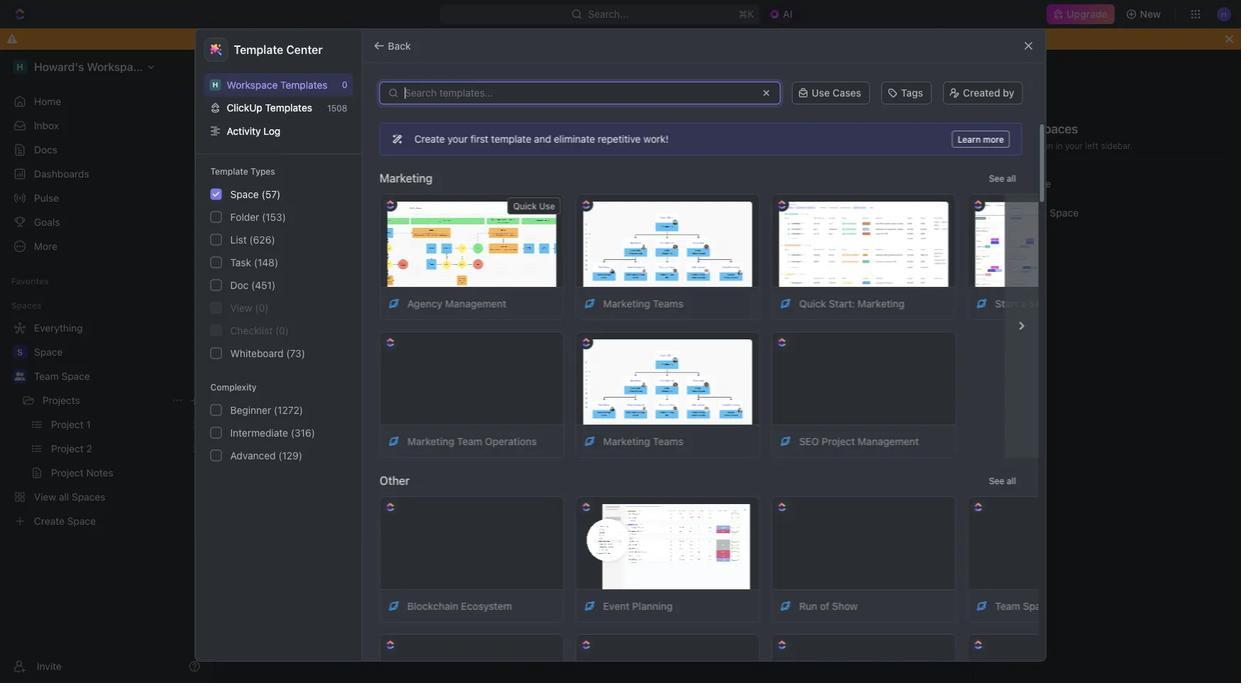 Task type: locate. For each thing, give the bounding box(es) containing it.
create your first template and eliminate repetitive work!
[[414, 133, 669, 145]]

0 vertical spatial see all
[[989, 173, 1016, 183]]

0 vertical spatial see all button
[[984, 170, 1022, 187]]

0 vertical spatial see
[[989, 173, 1005, 183]]

1 vertical spatial new
[[894, 122, 915, 133]]

list
[[230, 234, 247, 245]]

1 all from the top
[[1007, 173, 1016, 183]]

search... down new space at the top right
[[905, 152, 946, 164]]

templates for workspace templates
[[281, 79, 328, 91]]

clickup
[[227, 102, 263, 114]]

(0) right view
[[255, 302, 269, 314]]

2 see from the top
[[989, 476, 1005, 486]]

marketing teams for seo
[[603, 435, 684, 447]]

teams for seo
[[653, 435, 684, 447]]

inbox link
[[6, 114, 206, 137]]

and
[[534, 133, 551, 145]]

inbox
[[34, 120, 59, 131]]

0 vertical spatial search...
[[588, 8, 629, 20]]

start a social media marketing agency
[[995, 298, 1176, 309]]

(57)
[[262, 188, 281, 200]]

1 teams from the top
[[653, 298, 684, 309]]

1 vertical spatial use
[[539, 201, 555, 211]]

0 horizontal spatial quick
[[513, 201, 537, 211]]

browser
[[577, 33, 615, 45]]

activity log
[[227, 125, 281, 137]]

beginner (1272)
[[230, 404, 303, 416]]

Intermediate (316) checkbox
[[211, 427, 222, 439]]

1 vertical spatial (0)
[[275, 325, 289, 336]]

folder
[[230, 211, 259, 223]]

quick inside button
[[513, 201, 537, 211]]

(0) for view (0)
[[255, 302, 269, 314]]

all spaces down clickup templates
[[244, 115, 341, 139]]

0 vertical spatial quick
[[513, 201, 537, 211]]

None checkbox
[[211, 234, 222, 245], [211, 302, 222, 314], [211, 325, 222, 336], [211, 348, 222, 359], [211, 234, 222, 245], [211, 302, 222, 314], [211, 325, 222, 336], [211, 348, 222, 359]]

tags button
[[882, 82, 932, 104]]

your inside visible spaces spaces shown in your left sidebar.
[[1066, 141, 1084, 151]]

enable
[[691, 33, 723, 45]]

1 vertical spatial all spaces
[[244, 115, 341, 139]]

tree containing team space
[[6, 317, 206, 533]]

teams
[[653, 298, 684, 309], [653, 435, 684, 447]]

1 horizontal spatial your
[[1066, 141, 1084, 151]]

template
[[234, 43, 284, 56], [211, 167, 248, 176]]

favorites button
[[6, 273, 55, 290]]

spaces
[[255, 61, 289, 72], [273, 115, 341, 139], [1037, 121, 1079, 136], [996, 141, 1026, 151], [11, 300, 41, 310], [577, 313, 607, 323]]

1 vertical spatial marketing teams
[[603, 435, 684, 447]]

0 vertical spatial management
[[445, 298, 506, 309]]

1 horizontal spatial user group image
[[1001, 209, 1010, 216]]

docs link
[[6, 138, 206, 161]]

eliminate
[[554, 133, 595, 145]]

1 vertical spatial quick
[[799, 298, 826, 309]]

1 vertical spatial all
[[1007, 476, 1016, 486]]

search... up the do you want to enable browser notifications? enable hide this
[[588, 8, 629, 20]]

want
[[506, 33, 528, 45]]

0 vertical spatial use
[[812, 87, 830, 99]]

1 vertical spatial see all button
[[984, 472, 1022, 489]]

media
[[1060, 298, 1089, 309]]

invite
[[37, 660, 62, 672]]

0 vertical spatial template
[[234, 43, 284, 56]]

use
[[812, 87, 830, 99], [539, 201, 555, 211]]

see
[[989, 173, 1005, 183], [989, 476, 1005, 486]]

None checkbox
[[211, 189, 222, 200], [211, 211, 222, 223], [211, 257, 222, 268], [211, 279, 222, 291], [211, 189, 222, 200], [211, 211, 222, 223], [211, 257, 222, 268], [211, 279, 222, 291]]

shown
[[1028, 141, 1054, 151]]

(1272)
[[274, 404, 303, 416]]

2 vertical spatial team space
[[995, 600, 1053, 612]]

by
[[1004, 87, 1015, 99]]

tree inside sidebar navigation
[[6, 317, 206, 533]]

created by button
[[944, 82, 1024, 104]]

all spaces down template center
[[241, 61, 289, 72]]

a
[[1021, 298, 1027, 309]]

0 horizontal spatial use
[[539, 201, 555, 211]]

run of show
[[799, 600, 858, 612]]

back
[[388, 40, 411, 51]]

management
[[445, 298, 506, 309], [858, 435, 919, 447]]

activity
[[227, 125, 261, 137]]

all spaces joined
[[565, 313, 634, 323]]

0 vertical spatial all
[[1007, 173, 1016, 183]]

dashboards link
[[6, 163, 206, 185]]

1 see all button from the top
[[984, 170, 1022, 187]]

0 vertical spatial all
[[241, 61, 252, 72]]

1 vertical spatial template
[[211, 167, 248, 176]]

quick use button
[[507, 197, 561, 214]]

(129)
[[279, 450, 303, 461]]

0 vertical spatial team space
[[1022, 207, 1080, 218]]

0 vertical spatial teams
[[653, 298, 684, 309]]

other
[[380, 474, 410, 487]]

search...
[[588, 8, 629, 20], [905, 152, 946, 164]]

1 vertical spatial see
[[989, 476, 1005, 486]]

more
[[983, 134, 1004, 144]]

docs
[[34, 144, 58, 156]]

2 see all from the top
[[989, 476, 1016, 486]]

1 horizontal spatial use
[[812, 87, 830, 99]]

workspace templates
[[227, 79, 328, 91]]

1 vertical spatial user group image
[[15, 372, 25, 381]]

social
[[1029, 298, 1058, 309]]

templates for clickup templates
[[265, 102, 312, 114]]

tags
[[902, 87, 924, 99]]

1 vertical spatial search...
[[905, 152, 946, 164]]

all down clickup
[[244, 115, 268, 139]]

new up search... button
[[894, 122, 915, 133]]

(0) for checklist (0)
[[275, 325, 289, 336]]

quick for quick start: marketing
[[799, 298, 826, 309]]

2 teams from the top
[[653, 435, 684, 447]]

tags button
[[876, 80, 938, 106]]

1 horizontal spatial agency
[[1141, 298, 1176, 309]]

checklist
[[230, 325, 273, 336]]

see all for other
[[989, 476, 1016, 486]]

use cases button
[[792, 82, 870, 104]]

projects link
[[43, 389, 166, 412]]

0 horizontal spatial new
[[894, 122, 915, 133]]

0 vertical spatial (0)
[[255, 302, 269, 314]]

(0)
[[255, 302, 269, 314], [275, 325, 289, 336]]

center
[[286, 43, 323, 56]]

use left cases
[[812, 87, 830, 99]]

spaces left joined
[[577, 313, 607, 323]]

your left first
[[448, 133, 468, 145]]

0 horizontal spatial user group image
[[15, 372, 25, 381]]

task
[[230, 256, 251, 268]]

spaces down visible at right
[[996, 141, 1026, 151]]

task (148)
[[230, 256, 278, 268]]

⌘k
[[739, 8, 754, 20]]

projects
[[43, 394, 80, 406]]

all left joined
[[565, 313, 575, 323]]

space inside tree
[[61, 370, 90, 382]]

tree
[[6, 317, 206, 533]]

1 horizontal spatial quick
[[799, 298, 826, 309]]

doc (451)
[[230, 279, 276, 291]]

1 horizontal spatial (0)
[[275, 325, 289, 336]]

0 vertical spatial templates
[[281, 79, 328, 91]]

see all button
[[984, 170, 1022, 187], [984, 472, 1022, 489]]

template left types
[[211, 167, 248, 176]]

spaces down the 1508
[[273, 115, 341, 139]]

templates up activity log button
[[265, 102, 312, 114]]

1 see all from the top
[[989, 173, 1016, 183]]

user group image
[[1001, 209, 1010, 216], [15, 372, 25, 381]]

spaces down favorites button
[[11, 300, 41, 310]]

template up workspace
[[234, 43, 284, 56]]

all for marketing
[[1007, 173, 1016, 183]]

templates
[[281, 79, 328, 91], [265, 102, 312, 114]]

1 vertical spatial team space
[[34, 370, 90, 382]]

0 horizontal spatial search...
[[588, 8, 629, 20]]

quick left start:
[[799, 298, 826, 309]]

1 vertical spatial management
[[858, 435, 919, 447]]

blockchain
[[407, 600, 458, 612]]

of
[[820, 600, 830, 612]]

2 all from the top
[[1007, 476, 1016, 486]]

(451)
[[251, 279, 276, 291]]

0 horizontal spatial agency
[[407, 298, 442, 309]]

(0) up (73)
[[275, 325, 289, 336]]

team space inside team space link
[[34, 370, 90, 382]]

0 vertical spatial user group image
[[1001, 209, 1010, 216]]

templates down center
[[281, 79, 328, 91]]

view
[[230, 302, 253, 314]]

2 see all button from the top
[[984, 472, 1022, 489]]

all up workspace
[[241, 61, 252, 72]]

use down and
[[539, 201, 555, 211]]

space inside button
[[917, 122, 946, 133]]

(316)
[[291, 427, 315, 439]]

do you want to enable browser notifications? enable hide this
[[470, 33, 771, 45]]

1 vertical spatial templates
[[265, 102, 312, 114]]

do
[[470, 33, 484, 45]]

quick down template
[[513, 201, 537, 211]]

1 marketing teams from the top
[[603, 298, 684, 309]]

see all for marketing
[[989, 173, 1016, 183]]

show
[[832, 600, 858, 612]]

new right upgrade
[[1141, 8, 1162, 20]]

1 horizontal spatial new
[[1141, 8, 1162, 20]]

0 vertical spatial marketing teams
[[603, 298, 684, 309]]

operations
[[485, 435, 537, 447]]

enable
[[543, 33, 575, 45]]

see all
[[989, 173, 1016, 183], [989, 476, 1016, 486]]

0 horizontal spatial (0)
[[255, 302, 269, 314]]

1 horizontal spatial search...
[[905, 152, 946, 164]]

created
[[964, 87, 1001, 99]]

work!
[[644, 133, 669, 145]]

team space
[[1022, 207, 1080, 218], [34, 370, 90, 382], [995, 600, 1053, 612]]

see all button for marketing
[[984, 170, 1022, 187]]

1 horizontal spatial management
[[858, 435, 919, 447]]

1 vertical spatial teams
[[653, 435, 684, 447]]

all
[[241, 61, 252, 72], [244, 115, 268, 139], [565, 313, 575, 323]]

2 marketing teams from the top
[[603, 435, 684, 447]]

your
[[448, 133, 468, 145], [1066, 141, 1084, 151]]

your right in
[[1066, 141, 1084, 151]]

1 see from the top
[[989, 173, 1005, 183]]

0 vertical spatial new
[[1141, 8, 1162, 20]]

2 agency from the left
[[1141, 298, 1176, 309]]

1 vertical spatial see all
[[989, 476, 1016, 486]]

Advanced (129) checkbox
[[211, 450, 222, 461]]

notifications?
[[618, 33, 681, 45]]



Task type: vqa. For each thing, say whether or not it's contained in the screenshot.
topmost See All "button"
yes



Task type: describe. For each thing, give the bounding box(es) containing it.
repetitive
[[598, 133, 641, 145]]

see all button for other
[[984, 472, 1022, 489]]

1 agency from the left
[[407, 298, 442, 309]]

you
[[486, 33, 503, 45]]

whiteboard (73)
[[230, 347, 305, 359]]

search... button
[[885, 147, 954, 170]]

quick start: marketing
[[799, 298, 905, 309]]

quick use
[[513, 201, 555, 211]]

learn more
[[958, 134, 1004, 144]]

Beginner (1272) checkbox
[[211, 404, 222, 416]]

(626)
[[250, 234, 275, 245]]

intermediate
[[230, 427, 288, 439]]

space (57)
[[230, 188, 281, 200]]

to
[[531, 33, 541, 45]]

doc
[[230, 279, 249, 291]]

learn
[[958, 134, 981, 144]]

learn more link
[[952, 131, 1010, 148]]

see for other
[[989, 476, 1005, 486]]

create
[[414, 133, 445, 145]]

upgrade link
[[1048, 4, 1115, 24]]

spaces inside sidebar navigation
[[11, 300, 41, 310]]

(148)
[[254, 256, 278, 268]]

howard's workspace, , element
[[210, 79, 221, 90]]

joined
[[609, 313, 634, 323]]

sidebar navigation
[[0, 50, 212, 683]]

template types
[[211, 167, 275, 176]]

new for new
[[1141, 8, 1162, 20]]

new space
[[894, 122, 946, 133]]

in
[[1056, 141, 1063, 151]]

checklist (0)
[[230, 325, 289, 336]]

template for template center
[[234, 43, 284, 56]]

spaces up in
[[1037, 121, 1079, 136]]

pulse link
[[6, 187, 206, 209]]

user group image inside tree
[[15, 372, 25, 381]]

0 horizontal spatial management
[[445, 298, 506, 309]]

types
[[251, 167, 275, 176]]

use inside the quick use button
[[539, 201, 555, 211]]

start
[[995, 298, 1019, 309]]

spaces down template center
[[255, 61, 289, 72]]

sidebar.
[[1102, 141, 1133, 151]]

quick for quick use
[[513, 201, 537, 211]]

complexity
[[211, 382, 257, 392]]

see for marketing
[[989, 173, 1005, 183]]

first
[[470, 133, 488, 145]]

1508
[[328, 103, 348, 113]]

0
[[342, 80, 348, 90]]

team space link
[[34, 365, 203, 388]]

upgrade
[[1067, 8, 1108, 20]]

blockchain ecosystem
[[407, 600, 512, 612]]

Search templates... text field
[[405, 87, 753, 99]]

1 vertical spatial all
[[244, 115, 268, 139]]

(153)
[[262, 211, 286, 223]]

search... inside button
[[905, 152, 946, 164]]

template for template types
[[211, 167, 248, 176]]

pulse
[[34, 192, 59, 204]]

view (0)
[[230, 302, 269, 314]]

use inside use cases button
[[812, 87, 830, 99]]

use cases button
[[787, 80, 876, 106]]

list (626)
[[230, 234, 275, 245]]

all for other
[[1007, 476, 1016, 486]]

new for new space
[[894, 122, 915, 133]]

planning
[[632, 600, 673, 612]]

0 horizontal spatial your
[[448, 133, 468, 145]]

project
[[822, 435, 855, 447]]

2 vertical spatial all
[[565, 313, 575, 323]]

workspace
[[227, 79, 278, 91]]

(73)
[[286, 347, 305, 359]]

new button
[[1121, 3, 1170, 26]]

event
[[603, 600, 630, 612]]

hide
[[730, 33, 752, 45]]

advanced
[[230, 450, 276, 461]]

0 vertical spatial all spaces
[[241, 61, 289, 72]]

created by button
[[938, 80, 1029, 106]]

this
[[754, 33, 771, 45]]

goals
[[34, 216, 60, 228]]

seo project management
[[799, 435, 919, 447]]

agency management
[[407, 298, 506, 309]]

seo
[[799, 435, 819, 447]]

teams for quick
[[653, 298, 684, 309]]

folder (153)
[[230, 211, 286, 223]]

team inside team space link
[[34, 370, 59, 382]]

back button
[[368, 34, 420, 57]]

marketing team operations
[[407, 435, 537, 447]]

visible
[[996, 121, 1034, 136]]

home
[[34, 96, 61, 107]]

beginner
[[230, 404, 271, 416]]

whiteboard
[[230, 347, 284, 359]]

activity log button
[[204, 119, 353, 142]]

marketing teams for quick
[[603, 298, 684, 309]]

start:
[[829, 298, 855, 309]]

template center
[[234, 43, 323, 56]]

event planning
[[603, 600, 673, 612]]

run
[[799, 600, 818, 612]]

home link
[[6, 90, 206, 113]]

clickup templates
[[227, 102, 312, 114]]

log
[[264, 125, 281, 137]]



